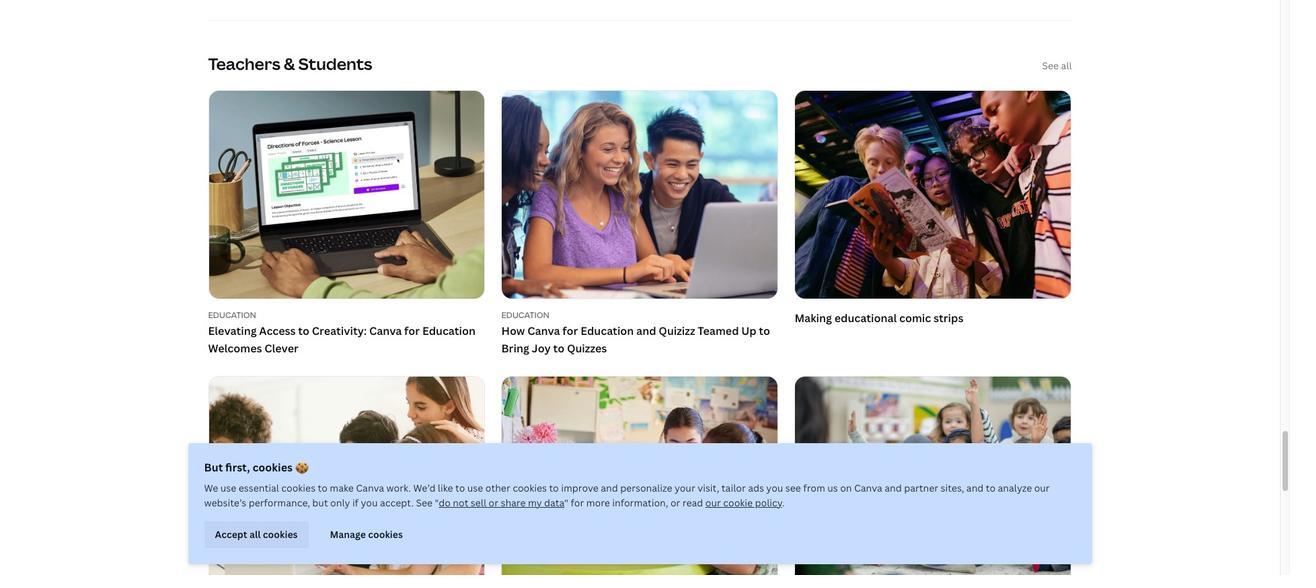 Task type: describe. For each thing, give the bounding box(es) containing it.
educationgouldsisters001 image
[[502, 377, 778, 575]]

and right sites,
[[967, 482, 984, 494]]

improve
[[561, 482, 599, 494]]

share
[[501, 496, 526, 509]]

&
[[284, 52, 295, 74]]

education elevating access to creativity: canva for education welcomes clever
[[208, 309, 476, 356]]

other
[[486, 482, 510, 494]]

we'd
[[413, 482, 435, 494]]

" inside we use essential cookies to make canva work. we'd like to use other cookies to improve and personalize your visit, tailor ads you see from us on canva and partner sites, and to analyze our website's performance, but only if you accept. see "
[[435, 496, 439, 509]]

and left partner
[[885, 482, 902, 494]]

to right up
[[759, 324, 770, 339]]

visit,
[[698, 482, 719, 494]]

2 " from the left
[[564, 496, 568, 509]]

do
[[439, 496, 451, 509]]

but
[[204, 460, 223, 475]]

to right like
[[455, 482, 465, 494]]

ads
[[748, 482, 764, 494]]

cookies inside accept all cookies button
[[263, 528, 298, 541]]

from
[[803, 482, 825, 494]]

canva inside education how canva for education and quizizz teamed up to bring joy to quizzes
[[528, 324, 560, 339]]

all for see
[[1061, 59, 1072, 72]]

sell
[[471, 496, 486, 509]]

performance,
[[249, 496, 310, 509]]

manage
[[330, 528, 366, 541]]

2 use from the left
[[467, 482, 483, 494]]

accept all cookies button
[[204, 521, 308, 548]]

1 use from the left
[[220, 482, 236, 494]]

tailor
[[722, 482, 746, 494]]

strips
[[934, 311, 964, 325]]

education left the how
[[422, 324, 476, 339]]

sites,
[[941, 482, 964, 494]]

education how canva for education and quizizz teamed up to bring joy to quizzes
[[501, 309, 770, 356]]

manage cookies button
[[319, 521, 414, 548]]

bring
[[501, 341, 529, 356]]

more
[[586, 496, 610, 509]]

cookies up my
[[513, 482, 547, 494]]

teamed
[[698, 324, 739, 339]]

to up but
[[318, 482, 327, 494]]

access
[[259, 324, 296, 339]]

0 horizontal spatial you
[[361, 496, 378, 509]]

see all
[[1042, 59, 1072, 72]]

manage cookies
[[330, 528, 403, 541]]

website's
[[204, 496, 246, 509]]

cookies up essential
[[253, 460, 293, 475]]

like
[[438, 482, 453, 494]]

only
[[330, 496, 350, 509]]

quizzes
[[567, 341, 607, 356]]

we
[[204, 482, 218, 494]]

creativity:
[[312, 324, 367, 339]]

first,
[[225, 460, 250, 475]]

to inside education elevating access to creativity: canva for education welcomes clever
[[298, 324, 309, 339]]

education up the how
[[501, 309, 549, 321]]

education link for education
[[501, 309, 779, 321]]

elevating access to creativity: canva for education welcomes clever link
[[208, 323, 485, 358]]

quizizz
[[659, 324, 695, 339]]

education up quizzes
[[581, 324, 634, 339]]

accept.
[[380, 496, 414, 509]]

if
[[352, 496, 359, 509]]

joy
[[532, 341, 551, 356]]



Task type: vqa. For each thing, say whether or not it's contained in the screenshot.
top design
no



Task type: locate. For each thing, give the bounding box(es) containing it.
data
[[544, 496, 564, 509]]

education link up how canva for education and quizizz teamed up to bring joy to quizzes link
[[501, 309, 779, 321]]

we use essential cookies to make canva work. we'd like to use other cookies to improve and personalize your visit, tailor ads you see from us on canva and partner sites, and to analyze our website's performance, but only if you accept. see "
[[204, 482, 1050, 509]]

accept
[[215, 528, 247, 541]]

or left read
[[671, 496, 680, 509]]

all inside button
[[250, 528, 261, 541]]

" down improve
[[564, 496, 568, 509]]

untitleddesign4 image
[[795, 377, 1071, 575]]

up
[[741, 324, 756, 339]]

0 vertical spatial our
[[1034, 482, 1050, 494]]

all
[[1061, 59, 1072, 72], [250, 528, 261, 541]]

teachers & students
[[208, 52, 372, 74]]

work.
[[387, 482, 411, 494]]

you
[[766, 482, 783, 494], [361, 496, 378, 509]]

to right access
[[298, 324, 309, 339]]

"
[[435, 496, 439, 509], [564, 496, 568, 509]]

how
[[501, 324, 525, 339]]

0 vertical spatial you
[[766, 482, 783, 494]]

canva up if at the left of page
[[356, 482, 384, 494]]

education up elevating
[[208, 309, 256, 321]]

us
[[828, 482, 838, 494]]

on
[[840, 482, 852, 494]]

0 horizontal spatial our
[[705, 496, 721, 509]]

see
[[786, 482, 801, 494]]

canva right the on at the right bottom
[[854, 482, 882, 494]]

use
[[220, 482, 236, 494], [467, 482, 483, 494]]

you right if at the left of page
[[361, 496, 378, 509]]

1 horizontal spatial use
[[467, 482, 483, 494]]

1 vertical spatial you
[[361, 496, 378, 509]]

making
[[795, 311, 832, 325]]

1 horizontal spatial or
[[671, 496, 680, 509]]

0 horizontal spatial or
[[489, 496, 498, 509]]

cookie
[[723, 496, 753, 509]]

canva inside education elevating access to creativity: canva for education welcomes clever
[[369, 324, 402, 339]]

our right analyze
[[1034, 482, 1050, 494]]

our cookie policy link
[[705, 496, 782, 509]]

analyze
[[998, 482, 1032, 494]]

clever
[[265, 341, 299, 356]]

cookies inside 'manage cookies' button
[[368, 528, 403, 541]]

cookies down '🍪'
[[281, 482, 316, 494]]

canva
[[369, 324, 402, 339], [528, 324, 560, 339], [356, 482, 384, 494], [854, 482, 882, 494]]

read
[[683, 496, 703, 509]]

" down like
[[435, 496, 439, 509]]

accept all cookies
[[215, 528, 298, 541]]

and up the do not sell or share my data " for more information, or read our cookie policy .
[[601, 482, 618, 494]]

see inside we use essential cookies to make canva work. we'd like to use other cookies to improve and personalize your visit, tailor ads you see from us on canva and partner sites, and to analyze our website's performance, but only if you accept. see "
[[416, 496, 433, 509]]

0 horizontal spatial see
[[416, 496, 433, 509]]

1 horizontal spatial all
[[1061, 59, 1072, 72]]

1 horizontal spatial see
[[1042, 59, 1059, 72]]

information,
[[612, 496, 668, 509]]

and left quizizz
[[636, 324, 656, 339]]

1 vertical spatial our
[[705, 496, 721, 509]]

to up "data"
[[549, 482, 559, 494]]

policy
[[755, 496, 782, 509]]

education link
[[208, 309, 485, 321], [501, 309, 779, 321]]

untitleddesign6 image
[[209, 377, 485, 575]]

1 vertical spatial all
[[250, 528, 261, 541]]

my
[[528, 496, 542, 509]]

or
[[489, 496, 498, 509], [671, 496, 680, 509]]

or right sell
[[489, 496, 498, 509]]

use up sell
[[467, 482, 483, 494]]

elevating
[[208, 324, 257, 339]]

to right the joy at left bottom
[[553, 341, 564, 356]]

educational
[[835, 311, 897, 325]]

cookies down accept.
[[368, 528, 403, 541]]

teachers
[[208, 52, 280, 74]]

2 education link from the left
[[501, 309, 779, 321]]

see
[[1042, 59, 1059, 72], [416, 496, 433, 509]]

not
[[453, 496, 468, 509]]

for
[[404, 324, 420, 339], [563, 324, 578, 339], [571, 496, 584, 509]]

canva up the joy at left bottom
[[528, 324, 560, 339]]

0 vertical spatial all
[[1061, 59, 1072, 72]]

education
[[208, 309, 256, 321], [501, 309, 549, 321], [422, 324, 476, 339], [581, 324, 634, 339]]

0 vertical spatial see
[[1042, 59, 1059, 72]]

0 horizontal spatial all
[[250, 528, 261, 541]]

making educational comic strips link
[[795, 90, 1072, 330]]

for inside education elevating access to creativity: canva for education welcomes clever
[[404, 324, 420, 339]]

1 horizontal spatial education link
[[501, 309, 779, 321]]

1 horizontal spatial our
[[1034, 482, 1050, 494]]

cookies down performance,
[[263, 528, 298, 541]]

and
[[636, 324, 656, 339], [601, 482, 618, 494], [885, 482, 902, 494], [967, 482, 984, 494]]

all for accept
[[250, 528, 261, 541]]

partner
[[904, 482, 938, 494]]

1 or from the left
[[489, 496, 498, 509]]

your
[[675, 482, 695, 494]]

1 education link from the left
[[208, 309, 485, 321]]

you up policy
[[766, 482, 783, 494]]

how canva for education and quizizz teamed up to bring joy to quizzes link
[[501, 323, 779, 358]]

students
[[298, 52, 372, 74]]

.
[[782, 496, 785, 509]]

making educational comic strips
[[795, 311, 964, 325]]

0 horizontal spatial "
[[435, 496, 439, 509]]

to
[[298, 324, 309, 339], [759, 324, 770, 339], [553, 341, 564, 356], [318, 482, 327, 494], [455, 482, 465, 494], [549, 482, 559, 494], [986, 482, 996, 494]]

education link for creativity:
[[208, 309, 485, 321]]

our down visit,
[[705, 496, 721, 509]]

canva right creativity:
[[369, 324, 402, 339]]

our inside we use essential cookies to make canva work. we'd like to use other cookies to improve and personalize your visit, tailor ads you see from us on canva and partner sites, and to analyze our website's performance, but only if you accept. see "
[[1034, 482, 1050, 494]]

do not sell or share my data " for more information, or read our cookie policy .
[[439, 496, 785, 509]]

do not sell or share my data link
[[439, 496, 564, 509]]

for inside education how canva for education and quizizz teamed up to bring joy to quizzes
[[563, 324, 578, 339]]

1 " from the left
[[435, 496, 439, 509]]

1 horizontal spatial "
[[564, 496, 568, 509]]

0 horizontal spatial education link
[[208, 309, 485, 321]]

0 horizontal spatial use
[[220, 482, 236, 494]]

to left analyze
[[986, 482, 996, 494]]

see all link
[[1042, 59, 1072, 74]]

and inside education how canva for education and quizizz teamed up to bring joy to quizzes
[[636, 324, 656, 339]]

2 or from the left
[[671, 496, 680, 509]]

1 vertical spatial see
[[416, 496, 433, 509]]

personalize
[[620, 482, 672, 494]]

welcomes
[[208, 341, 262, 356]]

essential
[[239, 482, 279, 494]]

1 horizontal spatial you
[[766, 482, 783, 494]]

but first, cookies 🍪
[[204, 460, 309, 475]]

make
[[330, 482, 354, 494]]

but
[[312, 496, 328, 509]]

🍪
[[295, 460, 309, 475]]

education link up creativity:
[[208, 309, 485, 321]]

cookies
[[253, 460, 293, 475], [281, 482, 316, 494], [513, 482, 547, 494], [263, 528, 298, 541], [368, 528, 403, 541]]

our
[[1034, 482, 1050, 494], [705, 496, 721, 509]]

use up website's on the bottom left of the page
[[220, 482, 236, 494]]

comic
[[899, 311, 931, 325]]



